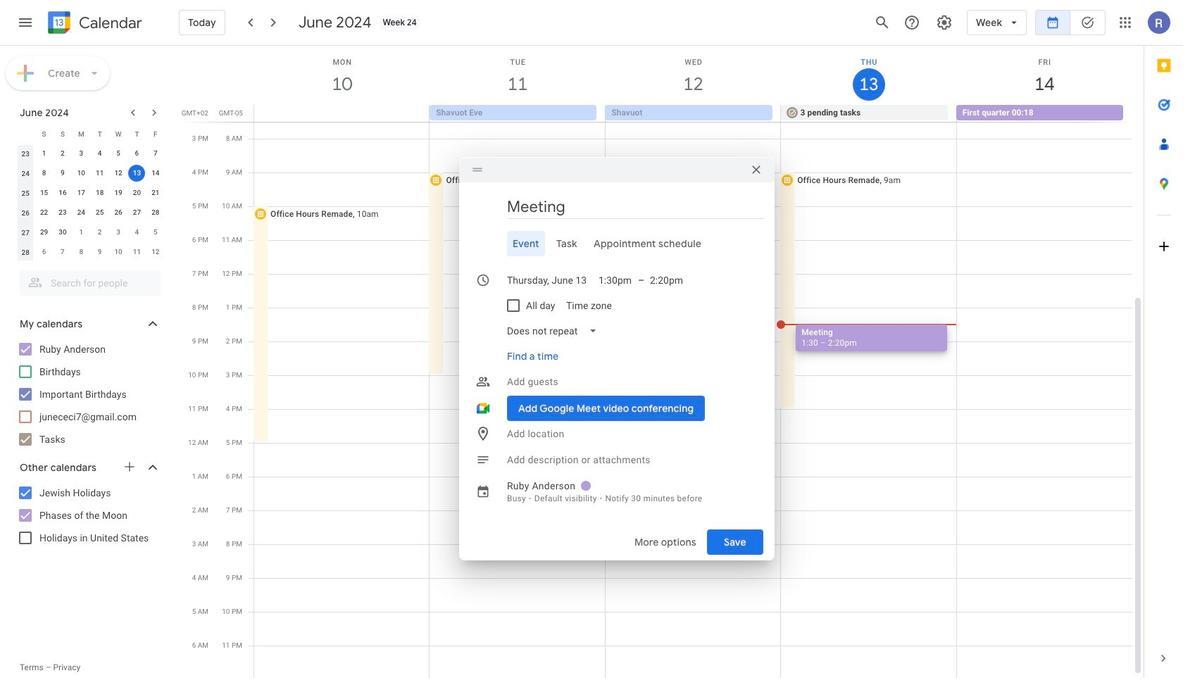 Task type: vqa. For each thing, say whether or not it's contained in the screenshot.
March 31 Element
no



Task type: locate. For each thing, give the bounding box(es) containing it.
12 element
[[110, 165, 127, 182]]

other calendars list
[[3, 482, 175, 550]]

settings menu image
[[937, 14, 954, 31]]

july 7 element
[[54, 244, 71, 261]]

6 element
[[129, 145, 145, 162]]

15 element
[[36, 185, 53, 202]]

End time text field
[[651, 268, 684, 293]]

heading
[[76, 14, 142, 31]]

0 horizontal spatial cell
[[128, 164, 146, 183]]

None search field
[[0, 265, 175, 296]]

monday, june 10 element
[[254, 46, 430, 105]]

13, today element
[[129, 165, 145, 182]]

tab list
[[1145, 46, 1184, 639], [471, 231, 764, 257]]

21 element
[[147, 185, 164, 202]]

18 element
[[91, 185, 108, 202]]

friday, june 14 element
[[957, 46, 1133, 105]]

14 element
[[147, 165, 164, 182]]

25 element
[[91, 204, 108, 221]]

june 2024 grid
[[13, 124, 165, 262]]

28 element
[[147, 204, 164, 221]]

row group inside the june 2024 grid
[[16, 144, 165, 262]]

column header
[[16, 124, 35, 144]]

july 1 element
[[73, 224, 90, 241]]

grid
[[180, 46, 1145, 679]]

11 element
[[91, 165, 108, 182]]

july 4 element
[[129, 224, 145, 241]]

1 vertical spatial cell
[[128, 164, 146, 183]]

july 2 element
[[91, 224, 108, 241]]

row group
[[16, 144, 165, 262]]

9 element
[[54, 165, 71, 182]]

row
[[248, 105, 1145, 122], [16, 124, 165, 144], [16, 144, 165, 164], [16, 164, 165, 183], [16, 183, 165, 203], [16, 203, 165, 223], [16, 223, 165, 242], [16, 242, 165, 262]]

1 horizontal spatial cell
[[254, 105, 430, 122]]

july 6 element
[[36, 244, 53, 261]]

to element
[[639, 275, 645, 286]]

1 element
[[36, 145, 53, 162]]

july 12 element
[[147, 244, 164, 261]]

tuesday, june 11 element
[[430, 46, 606, 105]]

cell
[[254, 105, 430, 122], [128, 164, 146, 183]]

calendar element
[[45, 8, 142, 39]]

add other calendars image
[[123, 460, 137, 474]]



Task type: describe. For each thing, give the bounding box(es) containing it.
thursday, june 13, today element
[[782, 46, 957, 105]]

0 horizontal spatial tab list
[[471, 231, 764, 257]]

7 element
[[147, 145, 164, 162]]

29 element
[[36, 224, 53, 241]]

july 8 element
[[73, 244, 90, 261]]

26 element
[[110, 204, 127, 221]]

main drawer image
[[17, 14, 34, 31]]

5 element
[[110, 145, 127, 162]]

3 element
[[73, 145, 90, 162]]

17 element
[[73, 185, 90, 202]]

2 element
[[54, 145, 71, 162]]

column header inside the june 2024 grid
[[16, 124, 35, 144]]

my calendars list
[[3, 338, 175, 451]]

16 element
[[54, 185, 71, 202]]

july 9 element
[[91, 244, 108, 261]]

july 3 element
[[110, 224, 127, 241]]

Search for people text field
[[28, 271, 152, 296]]

0 vertical spatial cell
[[254, 105, 430, 122]]

22 element
[[36, 204, 53, 221]]

19 element
[[110, 185, 127, 202]]

Start date text field
[[507, 268, 588, 293]]

30 element
[[54, 224, 71, 241]]

10 element
[[73, 165, 90, 182]]

july 11 element
[[129, 244, 145, 261]]

cell inside row group
[[128, 164, 146, 183]]

1 horizontal spatial tab list
[[1145, 46, 1184, 639]]

24 element
[[73, 204, 90, 221]]

23 element
[[54, 204, 71, 221]]

27 element
[[129, 204, 145, 221]]

wednesday, june 12 element
[[606, 46, 782, 105]]

4 element
[[91, 145, 108, 162]]

july 5 element
[[147, 224, 164, 241]]

july 10 element
[[110, 244, 127, 261]]

20 element
[[129, 185, 145, 202]]

8 element
[[36, 165, 53, 182]]

Add title text field
[[507, 197, 764, 218]]

heading inside calendar element
[[76, 14, 142, 31]]



